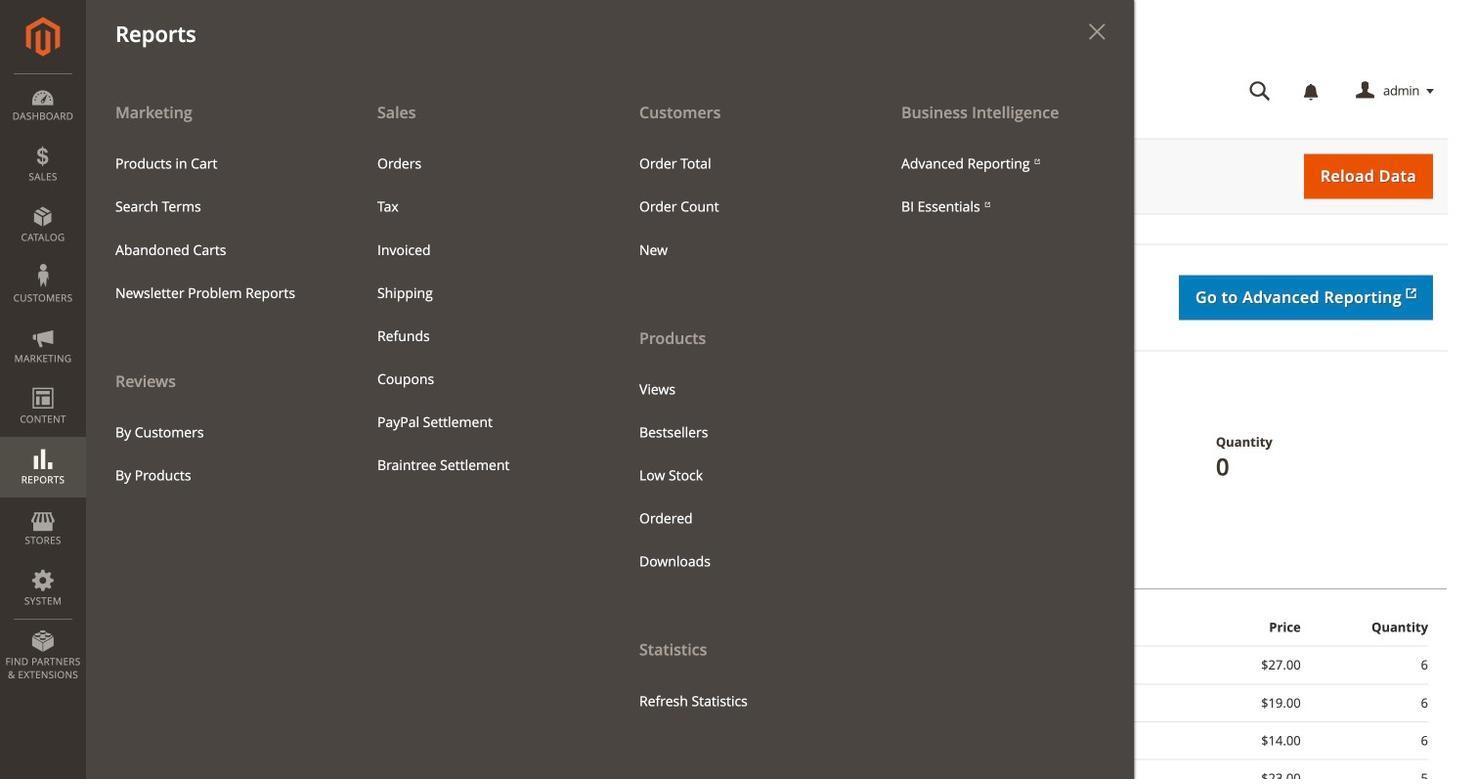 Task type: locate. For each thing, give the bounding box(es) containing it.
menu
[[86, 90, 1135, 779], [86, 90, 348, 497], [610, 90, 872, 723], [101, 142, 334, 315], [363, 142, 596, 487], [625, 142, 858, 272], [887, 142, 1120, 229], [625, 368, 858, 584], [101, 411, 334, 497]]

menu bar
[[0, 0, 1135, 779]]



Task type: describe. For each thing, give the bounding box(es) containing it.
magento admin panel image
[[26, 17, 60, 57]]



Task type: vqa. For each thing, say whether or not it's contained in the screenshot.
menu
yes



